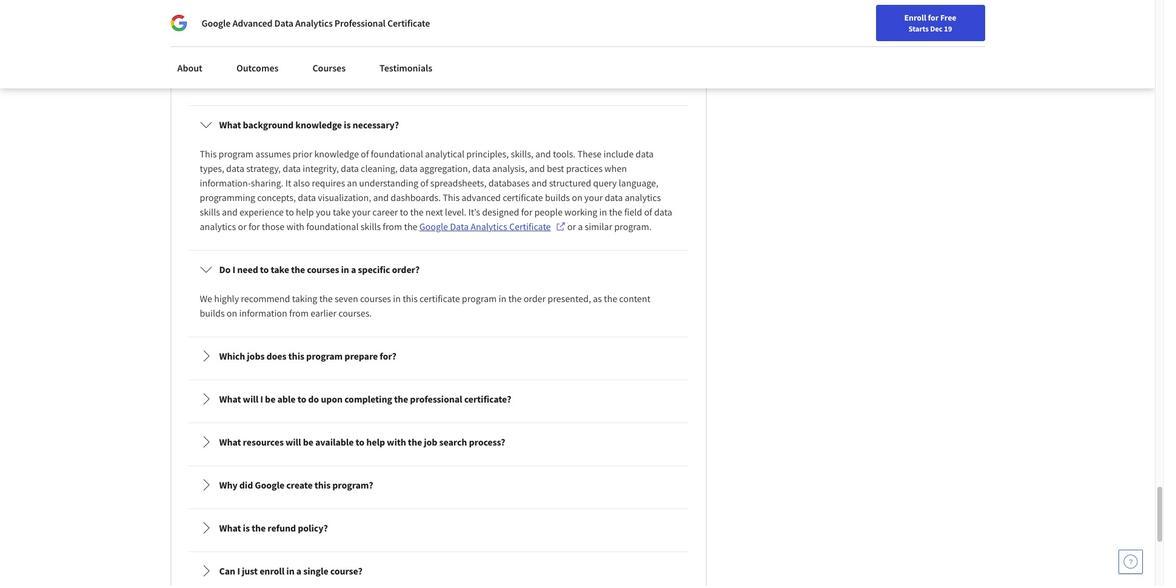 Task type: describe. For each thing, give the bounding box(es) containing it.
order?
[[392, 264, 420, 276]]

enroll for free starts dec 19
[[904, 12, 957, 33]]

on inside this program assumes prior knowledge of foundational analytical principles, skills, and tools. these include data types, data strategy, data integrity, data cleaning, data aggregation, data analysis, and best practices when information-sharing. it also requires an understanding of spreadsheets, databases and structured query language, programming concepts, data visualization, and dashboards. this advanced certificate builds on your data analytics skills and experience to help you take your career to the next level. it's designed for people working in the field of data analytics or for those with foundational skills from the
[[572, 192, 583, 204]]

professional
[[410, 393, 462, 406]]

data up 'an'
[[341, 162, 359, 175]]

does
[[266, 350, 287, 363]]

courses.
[[338, 307, 372, 320]]

to down concepts,
[[286, 206, 294, 218]]

in down order?
[[393, 293, 401, 305]]

or a similar program.
[[565, 221, 652, 233]]

what resources will be available to help with the job search process? button
[[190, 426, 687, 460]]

this program assumes prior knowledge of foundational analytical principles, skills, and tools. these include data types, data strategy, data integrity, data cleaning, data aggregation, data analysis, and best practices when information-sharing. it also requires an understanding of spreadsheets, databases and structured query language, programming concepts, data visualization, and dashboards. this advanced certificate builds on your data analytics skills and experience to help you take your career to the next level. it's designed for people working in the field of data analytics or for those with foundational skills from the
[[200, 148, 674, 233]]

google data analytics certificate
[[419, 221, 551, 233]]

in inside this program assumes prior knowledge of foundational analytical principles, skills, and tools. these include data types, data strategy, data integrity, data cleaning, data aggregation, data analysis, and best practices when information-sharing. it also requires an understanding of spreadsheets, databases and structured query language, programming concepts, data visualization, and dashboards. this advanced certificate builds on your data analytics skills and experience to help you take your career to the next level. it's designed for people working in the field of data analytics or for those with foundational skills from the
[[599, 206, 607, 218]]

1 horizontal spatial analytics
[[625, 192, 661, 204]]

can
[[219, 566, 235, 578]]

english
[[922, 14, 952, 26]]

1 horizontal spatial for
[[521, 206, 533, 218]]

field
[[624, 206, 642, 218]]

what will i be able to do upon completing the professional certificate?
[[219, 393, 511, 406]]

i for need
[[233, 264, 235, 276]]

knowledge inside this program assumes prior knowledge of foundational analytical principles, skills, and tools. these include data types, data strategy, data integrity, data cleaning, data aggregation, data analysis, and best practices when information-sharing. it also requires an understanding of spreadsheets, databases and structured query language, programming concepts, data visualization, and dashboards. this advanced certificate builds on your data analytics skills and experience to help you take your career to the next level. it's designed for people working in the field of data analytics or for those with foundational skills from the
[[314, 148, 359, 160]]

0 horizontal spatial of
[[361, 148, 369, 160]]

an
[[347, 177, 357, 189]]

spreadsheets,
[[430, 177, 487, 189]]

data right field
[[654, 206, 672, 218]]

from inside this program assumes prior knowledge of foundational analytical principles, skills, and tools. these include data types, data strategy, data integrity, data cleaning, data aggregation, data analysis, and best practices when information-sharing. it also requires an understanding of spreadsheets, databases and structured query language, programming concepts, data visualization, and dashboards. this advanced certificate builds on your data analytics skills and experience to help you take your career to the next level. it's designed for people working in the field of data analytics or for those with foundational skills from the
[[383, 221, 402, 233]]

what for what resources will be available to help with the job search process?
[[219, 437, 241, 449]]

analytical
[[425, 148, 465, 160]]

what tools and platforms are taught in the curriculum?
[[219, 47, 450, 59]]

completing
[[345, 393, 392, 406]]

similar
[[585, 221, 612, 233]]

you
[[316, 206, 331, 218]]

this inside which jobs does this program prepare for? dropdown button
[[288, 350, 304, 363]]

do
[[219, 264, 231, 276]]

taught
[[343, 47, 371, 59]]

help inside this program assumes prior knowledge of foundational analytical principles, skills, and tools. these include data types, data strategy, data integrity, data cleaning, data aggregation, data analysis, and best practices when information-sharing. it also requires an understanding of spreadsheets, databases and structured query language, programming concepts, data visualization, and dashboards. this advanced certificate builds on your data analytics skills and experience to help you take your career to the next level. it's designed for people working in the field of data analytics or for those with foundational skills from the
[[296, 206, 314, 218]]

what background knowledge is necessary? button
[[190, 108, 687, 142]]

0 horizontal spatial this
[[200, 148, 217, 160]]

google for google data analytics certificate
[[419, 221, 448, 233]]

taking
[[292, 293, 317, 305]]

and inside dropdown button
[[266, 47, 282, 59]]

requires
[[312, 177, 345, 189]]

practices
[[566, 162, 603, 175]]

0 horizontal spatial opens in a new tab image
[[307, 481, 317, 491]]

data up information-
[[226, 162, 244, 175]]

best
[[547, 162, 564, 175]]

in inside can i just enroll in a single course? dropdown button
[[286, 566, 295, 578]]

language,
[[619, 177, 659, 189]]

professional
[[335, 17, 386, 29]]

testimonials link
[[372, 55, 440, 81]]

this inside why did google create this program? dropdown button
[[315, 480, 331, 492]]

policy?
[[298, 523, 328, 535]]

integrity,
[[303, 162, 339, 175]]

what for what tools and platforms are taught in the curriculum?
[[219, 47, 241, 59]]

we
[[200, 293, 212, 305]]

data inside google data analytics certificate link
[[450, 221, 469, 233]]

this inside we highly recommend taking the seven courses in this certificate program in the order presented, as the content builds on information from earlier courses.
[[403, 293, 418, 305]]

opens in a new tab image inside google data analytics certificate link
[[556, 222, 565, 232]]

in inside what tools and platforms are taught in the curriculum? dropdown button
[[373, 47, 381, 59]]

specific
[[358, 264, 390, 276]]

in left the order
[[499, 293, 506, 305]]

skills,
[[511, 148, 534, 160]]

why did google create this program? button
[[190, 469, 687, 503]]

and up best
[[535, 148, 551, 160]]

testimonials
[[380, 62, 433, 74]]

what will i be able to do upon completing the professional certificate? button
[[190, 383, 687, 417]]

be for will
[[303, 437, 313, 449]]

can i just enroll in a single course? button
[[190, 555, 687, 587]]

when
[[605, 162, 627, 175]]

0 horizontal spatial for
[[249, 221, 260, 233]]

1 horizontal spatial your
[[584, 192, 603, 204]]

1 vertical spatial of
[[420, 177, 428, 189]]

in inside do i need to take the courses in a specific order? dropdown button
[[341, 264, 349, 276]]

for inside enroll for free starts dec 19
[[928, 12, 939, 23]]

and up career
[[373, 192, 389, 204]]

working
[[565, 206, 597, 218]]

visualization,
[[318, 192, 371, 204]]

outcomes
[[236, 62, 279, 74]]

0 vertical spatial certificate
[[387, 17, 430, 29]]

single
[[303, 566, 328, 578]]

career
[[373, 206, 398, 218]]

why
[[219, 480, 238, 492]]

earlier
[[311, 307, 337, 320]]

certificate?
[[464, 393, 511, 406]]

data right include
[[636, 148, 654, 160]]

and left best
[[529, 162, 545, 175]]

can i just enroll in a single course?
[[219, 566, 363, 578]]

refund
[[268, 523, 296, 535]]

are
[[327, 47, 341, 59]]

or inside this program assumes prior knowledge of foundational analytical principles, skills, and tools. these include data types, data strategy, data integrity, data cleaning, data aggregation, data analysis, and best practices when information-sharing. it also requires an understanding of spreadsheets, databases and structured query language, programming concepts, data visualization, and dashboards. this advanced certificate builds on your data analytics skills and experience to help you take your career to the next level. it's designed for people working in the field of data analytics or for those with foundational skills from the
[[238, 221, 247, 233]]

from inside we highly recommend taking the seven courses in this certificate program in the order presented, as the content builds on information from earlier courses.
[[289, 307, 309, 320]]

data down principles,
[[472, 162, 490, 175]]

courses
[[313, 62, 346, 74]]

data down query
[[605, 192, 623, 204]]

program?
[[332, 480, 373, 492]]

what resources will be available to help with the job search process?
[[219, 437, 505, 449]]

0 horizontal spatial data
[[274, 17, 293, 29]]

necessary?
[[353, 119, 399, 131]]

did
[[239, 480, 253, 492]]

1 horizontal spatial skills
[[361, 221, 381, 233]]

data up the it at top
[[283, 162, 301, 175]]

also
[[293, 177, 310, 189]]

take inside this program assumes prior knowledge of foundational analytical principles, skills, and tools. these include data types, data strategy, data integrity, data cleaning, data aggregation, data analysis, and best practices when information-sharing. it also requires an understanding of spreadsheets, databases and structured query language, programming concepts, data visualization, and dashboards. this advanced certificate builds on your data analytics skills and experience to help you take your career to the next level. it's designed for people working in the field of data analytics or for those with foundational skills from the
[[333, 206, 350, 218]]

experience
[[240, 206, 284, 218]]

those
[[262, 221, 285, 233]]

2 vertical spatial a
[[296, 566, 301, 578]]

for?
[[380, 350, 396, 363]]

google for google advanced data analytics professional certificate
[[202, 17, 231, 29]]

on inside we highly recommend taking the seven courses in this certificate program in the order presented, as the content builds on information from earlier courses.
[[227, 307, 237, 320]]

process?
[[469, 437, 505, 449]]

program inside dropdown button
[[306, 350, 343, 363]]

what is the refund policy? button
[[190, 512, 687, 546]]

presented,
[[548, 293, 591, 305]]

courses for the
[[307, 264, 339, 276]]

do i need to take the courses in a specific order? button
[[190, 253, 687, 287]]

1 horizontal spatial this
[[443, 192, 460, 204]]

to right the need
[[260, 264, 269, 276]]

program inside this program assumes prior knowledge of foundational analytical principles, skills, and tools. these include data types, data strategy, data integrity, data cleaning, data aggregation, data analysis, and best practices when information-sharing. it also requires an understanding of spreadsheets, databases and structured query language, programming concepts, data visualization, and dashboards. this advanced certificate builds on your data analytics skills and experience to help you take your career to the next level. it's designed for people working in the field of data analytics or for those with foundational skills from the
[[219, 148, 254, 160]]

strategy,
[[246, 162, 281, 175]]

content
[[619, 293, 651, 305]]

knowledge inside dropdown button
[[295, 119, 342, 131]]

people
[[534, 206, 563, 218]]

1 vertical spatial a
[[351, 264, 356, 276]]



Task type: locate. For each thing, give the bounding box(es) containing it.
free
[[940, 12, 957, 23]]

0 horizontal spatial analytics
[[295, 17, 333, 29]]

1 vertical spatial certificate
[[509, 221, 551, 233]]

background
[[243, 119, 294, 131]]

and down best
[[532, 177, 547, 189]]

to inside dropdown button
[[298, 393, 306, 406]]

1 horizontal spatial from
[[383, 221, 402, 233]]

0 vertical spatial with
[[286, 221, 304, 233]]

types,
[[200, 162, 224, 175]]

1 horizontal spatial analytics
[[471, 221, 507, 233]]

knowledge up prior
[[295, 119, 342, 131]]

1 vertical spatial opens in a new tab image
[[307, 481, 317, 491]]

what is the refund policy?
[[219, 523, 328, 535]]

do
[[308, 393, 319, 406]]

to down dashboards.
[[400, 206, 408, 218]]

curriculum?
[[399, 47, 450, 59]]

0 vertical spatial a
[[578, 221, 583, 233]]

2 vertical spatial of
[[644, 206, 652, 218]]

0 horizontal spatial help
[[296, 206, 314, 218]]

1 vertical spatial with
[[387, 437, 406, 449]]

which jobs does this program prepare for? button
[[190, 340, 687, 373]]

1 horizontal spatial on
[[572, 192, 583, 204]]

is inside what is the refund policy? dropdown button
[[243, 523, 250, 535]]

and down programming
[[222, 206, 238, 218]]

0 horizontal spatial on
[[227, 307, 237, 320]]

take
[[333, 206, 350, 218], [271, 264, 289, 276]]

2 horizontal spatial google
[[419, 221, 448, 233]]

sharing.
[[251, 177, 284, 189]]

0 vertical spatial data
[[274, 17, 293, 29]]

1 horizontal spatial or
[[567, 221, 576, 233]]

2 horizontal spatial for
[[928, 12, 939, 23]]

1 or from the left
[[238, 221, 247, 233]]

19
[[944, 24, 952, 33]]

your
[[584, 192, 603, 204], [352, 206, 371, 218]]

2 what from the top
[[219, 119, 241, 131]]

order
[[524, 293, 546, 305]]

of right field
[[644, 206, 652, 218]]

1 vertical spatial foundational
[[306, 221, 359, 233]]

what for what background knowledge is necessary?
[[219, 119, 241, 131]]

0 horizontal spatial certificate
[[420, 293, 460, 305]]

will inside the what resources will be available to help with the job search process? dropdown button
[[286, 437, 301, 449]]

program up types,
[[219, 148, 254, 160]]

1 vertical spatial this
[[288, 350, 304, 363]]

programming
[[200, 192, 255, 204]]

cleaning,
[[361, 162, 398, 175]]

0 vertical spatial opens in a new tab image
[[556, 222, 565, 232]]

google down next
[[419, 221, 448, 233]]

include
[[604, 148, 634, 160]]

0 vertical spatial for
[[928, 12, 939, 23]]

we highly recommend taking the seven courses in this certificate program in the order presented, as the content builds on information from earlier courses.
[[200, 293, 653, 320]]

skills
[[200, 206, 220, 218], [361, 221, 381, 233]]

2 or from the left
[[567, 221, 576, 233]]

0 vertical spatial help
[[296, 206, 314, 218]]

take down visualization,
[[333, 206, 350, 218]]

1 vertical spatial is
[[243, 523, 250, 535]]

opens in a new tab image
[[556, 222, 565, 232], [307, 481, 317, 491]]

starts
[[909, 24, 929, 33]]

what left tools
[[219, 47, 241, 59]]

1 vertical spatial on
[[227, 307, 237, 320]]

be left able at bottom
[[265, 393, 276, 406]]

analytics down designed
[[471, 221, 507, 233]]

0 horizontal spatial skills
[[200, 206, 220, 218]]

to right the available in the bottom left of the page
[[356, 437, 364, 449]]

1 vertical spatial skills
[[361, 221, 381, 233]]

a left specific
[[351, 264, 356, 276]]

platforms
[[284, 47, 325, 59]]

1 horizontal spatial program
[[306, 350, 343, 363]]

knowledge
[[295, 119, 342, 131], [314, 148, 359, 160]]

4 what from the top
[[219, 437, 241, 449]]

in right enroll
[[286, 566, 295, 578]]

1 vertical spatial program
[[462, 293, 497, 305]]

recommend
[[241, 293, 290, 305]]

builds inside we highly recommend taking the seven courses in this certificate program in the order presented, as the content builds on information from earlier courses.
[[200, 307, 225, 320]]

this
[[403, 293, 418, 305], [288, 350, 304, 363], [315, 480, 331, 492]]

create
[[286, 480, 313, 492]]

3 what from the top
[[219, 393, 241, 406]]

just
[[242, 566, 258, 578]]

data
[[636, 148, 654, 160], [226, 162, 244, 175], [283, 162, 301, 175], [341, 162, 359, 175], [400, 162, 418, 175], [472, 162, 490, 175], [298, 192, 316, 204], [605, 192, 623, 204], [654, 206, 672, 218]]

courses up taking
[[307, 264, 339, 276]]

next
[[426, 206, 443, 218]]

this right does
[[288, 350, 304, 363]]

knowledge up "integrity,"
[[314, 148, 359, 160]]

with inside this program assumes prior knowledge of foundational analytical principles, skills, and tools. these include data types, data strategy, data integrity, data cleaning, data aggregation, data analysis, and best practices when information-sharing. it also requires an understanding of spreadsheets, databases and structured query language, programming concepts, data visualization, and dashboards. this advanced certificate builds on your data analytics skills and experience to help you take your career to the next level. it's designed for people working in the field of data analytics or for those with foundational skills from the
[[286, 221, 304, 233]]

job
[[424, 437, 437, 449]]

what down 'which'
[[219, 393, 241, 406]]

1 horizontal spatial this
[[315, 480, 331, 492]]

with left job
[[387, 437, 406, 449]]

query
[[593, 177, 617, 189]]

course?
[[330, 566, 363, 578]]

courses inside we highly recommend taking the seven courses in this certificate program in the order presented, as the content builds on information from earlier courses.
[[360, 293, 391, 305]]

2 horizontal spatial program
[[462, 293, 497, 305]]

aggregation,
[[420, 162, 470, 175]]

in up similar
[[599, 206, 607, 218]]

1 vertical spatial for
[[521, 206, 533, 218]]

help center image
[[1124, 555, 1138, 570]]

1 horizontal spatial of
[[420, 177, 428, 189]]

resources
[[243, 437, 284, 449]]

2 horizontal spatial this
[[403, 293, 418, 305]]

i left just
[[237, 566, 240, 578]]

be
[[265, 393, 276, 406], [303, 437, 313, 449]]

1 horizontal spatial will
[[286, 437, 301, 449]]

english button
[[901, 0, 974, 39]]

with
[[286, 221, 304, 233], [387, 437, 406, 449]]

0 vertical spatial this
[[200, 148, 217, 160]]

0 vertical spatial will
[[243, 393, 258, 406]]

courses link
[[305, 55, 353, 81]]

5 what from the top
[[219, 523, 241, 535]]

for down experience
[[249, 221, 260, 233]]

data down also
[[298, 192, 316, 204]]

will
[[243, 393, 258, 406], [286, 437, 301, 449]]

highly
[[214, 293, 239, 305]]

0 horizontal spatial or
[[238, 221, 247, 233]]

and right tools
[[266, 47, 282, 59]]

2 vertical spatial for
[[249, 221, 260, 233]]

1 vertical spatial be
[[303, 437, 313, 449]]

0 vertical spatial analytics
[[295, 17, 333, 29]]

available
[[315, 437, 354, 449]]

1 horizontal spatial help
[[366, 437, 385, 449]]

will inside what will i be able to do upon completing the professional certificate? dropdown button
[[243, 393, 258, 406]]

is inside what background knowledge is necessary? dropdown button
[[344, 119, 351, 131]]

help inside dropdown button
[[366, 437, 385, 449]]

0 vertical spatial certificate
[[503, 192, 543, 204]]

tools
[[243, 47, 264, 59]]

on down highly
[[227, 307, 237, 320]]

0 vertical spatial foundational
[[371, 148, 423, 160]]

google advanced data analytics professional certificate
[[202, 17, 430, 29]]

1 vertical spatial your
[[352, 206, 371, 218]]

0 horizontal spatial will
[[243, 393, 258, 406]]

what
[[219, 47, 241, 59], [219, 119, 241, 131], [219, 393, 241, 406], [219, 437, 241, 449], [219, 523, 241, 535]]

1 vertical spatial i
[[260, 393, 263, 406]]

is left necessary?
[[344, 119, 351, 131]]

level.
[[445, 206, 466, 218]]

which
[[219, 350, 245, 363]]

opens in a new tab image left program?
[[307, 481, 317, 491]]

certificate up curriculum?
[[387, 17, 430, 29]]

it
[[285, 177, 291, 189]]

seven
[[335, 293, 358, 305]]

be left the available in the bottom left of the page
[[303, 437, 313, 449]]

in left specific
[[341, 264, 349, 276]]

as
[[593, 293, 602, 305]]

for left people
[[521, 206, 533, 218]]

google image
[[170, 15, 187, 32]]

what left the resources
[[219, 437, 241, 449]]

i
[[233, 264, 235, 276], [260, 393, 263, 406], [237, 566, 240, 578]]

program
[[219, 148, 254, 160], [462, 293, 497, 305], [306, 350, 343, 363]]

about link
[[170, 55, 210, 81]]

to left do
[[298, 393, 306, 406]]

courses up courses.
[[360, 293, 391, 305]]

program.
[[614, 221, 652, 233]]

courses inside dropdown button
[[307, 264, 339, 276]]

it's
[[468, 206, 480, 218]]

certificate down people
[[509, 221, 551, 233]]

0 vertical spatial knowledge
[[295, 119, 342, 131]]

0 horizontal spatial google
[[202, 17, 231, 29]]

data up the 'understanding'
[[400, 162, 418, 175]]

2 horizontal spatial of
[[644, 206, 652, 218]]

tools.
[[553, 148, 576, 160]]

from down career
[[383, 221, 402, 233]]

0 vertical spatial be
[[265, 393, 276, 406]]

data right advanced
[[274, 17, 293, 29]]

1 horizontal spatial google
[[255, 480, 284, 492]]

1 vertical spatial analytics
[[471, 221, 507, 233]]

2 horizontal spatial a
[[578, 221, 583, 233]]

need
[[237, 264, 258, 276]]

advanced
[[462, 192, 501, 204]]

certificate inside this program assumes prior knowledge of foundational analytical principles, skills, and tools. these include data types, data strategy, data integrity, data cleaning, data aggregation, data analysis, and best practices when information-sharing. it also requires an understanding of spreadsheets, databases and structured query language, programming concepts, data visualization, and dashboards. this advanced certificate builds on your data analytics skills and experience to help you take your career to the next level. it's designed for people working in the field of data analytics or for those with foundational skills from the
[[503, 192, 543, 204]]

1 horizontal spatial courses
[[360, 293, 391, 305]]

None search field
[[173, 8, 464, 32]]

help right the available in the bottom left of the page
[[366, 437, 385, 449]]

0 horizontal spatial is
[[243, 523, 250, 535]]

a down working
[[578, 221, 583, 233]]

what background knowledge is necessary?
[[219, 119, 399, 131]]

builds inside this program assumes prior knowledge of foundational analytical principles, skills, and tools. these include data types, data strategy, data integrity, data cleaning, data aggregation, data analysis, and best practices when information-sharing. it also requires an understanding of spreadsheets, databases and structured query language, programming concepts, data visualization, and dashboards. this advanced certificate builds on your data analytics skills and experience to help you take your career to the next level. it's designed for people working in the field of data analytics or for those with foundational skills from the
[[545, 192, 570, 204]]

1 horizontal spatial with
[[387, 437, 406, 449]]

analytics down language,
[[625, 192, 661, 204]]

0 vertical spatial is
[[344, 119, 351, 131]]

builds down we
[[200, 307, 225, 320]]

a
[[578, 221, 583, 233], [351, 264, 356, 276], [296, 566, 301, 578]]

0 horizontal spatial be
[[265, 393, 276, 406]]

certificate down the databases
[[503, 192, 543, 204]]

i for just
[[237, 566, 240, 578]]

google data analytics certificate link
[[419, 219, 565, 234]]

with inside dropdown button
[[387, 437, 406, 449]]

will left able at bottom
[[243, 393, 258, 406]]

or down experience
[[238, 221, 247, 233]]

0 vertical spatial courses
[[307, 264, 339, 276]]

this up level.
[[443, 192, 460, 204]]

dec
[[930, 24, 943, 33]]

understanding
[[359, 177, 418, 189]]

your down query
[[584, 192, 603, 204]]

0 horizontal spatial courses
[[307, 264, 339, 276]]

able
[[277, 393, 296, 406]]

google right did
[[255, 480, 284, 492]]

program inside we highly recommend taking the seven courses in this certificate program in the order presented, as the content builds on information from earlier courses.
[[462, 293, 497, 305]]

or
[[238, 221, 247, 233], [567, 221, 576, 233]]

1 vertical spatial from
[[289, 307, 309, 320]]

1 horizontal spatial be
[[303, 437, 313, 449]]

foundational up "cleaning,"
[[371, 148, 423, 160]]

1 horizontal spatial foundational
[[371, 148, 423, 160]]

this down order?
[[403, 293, 418, 305]]

why did google create this program?
[[219, 480, 373, 492]]

will right the resources
[[286, 437, 301, 449]]

google left advanced
[[202, 17, 231, 29]]

upon
[[321, 393, 343, 406]]

0 horizontal spatial i
[[233, 264, 235, 276]]

1 vertical spatial google
[[419, 221, 448, 233]]

1 horizontal spatial is
[[344, 119, 351, 131]]

i inside dropdown button
[[260, 393, 263, 406]]

0 horizontal spatial your
[[352, 206, 371, 218]]

0 horizontal spatial a
[[296, 566, 301, 578]]

1 horizontal spatial opens in a new tab image
[[556, 222, 565, 232]]

0 vertical spatial skills
[[200, 206, 220, 218]]

builds up people
[[545, 192, 570, 204]]

what for what is the refund policy?
[[219, 523, 241, 535]]

certificate down do i need to take the courses in a specific order? dropdown button
[[420, 293, 460, 305]]

1 horizontal spatial data
[[450, 221, 469, 233]]

is left the refund
[[243, 523, 250, 535]]

program down do i need to take the courses in a specific order? dropdown button
[[462, 293, 497, 305]]

of up "cleaning,"
[[361, 148, 369, 160]]

be for i
[[265, 393, 276, 406]]

1 horizontal spatial take
[[333, 206, 350, 218]]

analytics inside google data analytics certificate link
[[471, 221, 507, 233]]

0 horizontal spatial analytics
[[200, 221, 236, 233]]

assumes
[[255, 148, 291, 160]]

1 horizontal spatial builds
[[545, 192, 570, 204]]

0 horizontal spatial with
[[286, 221, 304, 233]]

the inside dropdown button
[[394, 393, 408, 406]]

i right do
[[233, 264, 235, 276]]

be inside dropdown button
[[265, 393, 276, 406]]

this right 'create' on the bottom of page
[[315, 480, 331, 492]]

1 vertical spatial knowledge
[[314, 148, 359, 160]]

courses for seven
[[360, 293, 391, 305]]

0 horizontal spatial program
[[219, 148, 254, 160]]

2 vertical spatial i
[[237, 566, 240, 578]]

certificate inside we highly recommend taking the seven courses in this certificate program in the order presented, as the content builds on information from earlier courses.
[[420, 293, 460, 305]]

shopping cart: 1 item image
[[872, 9, 895, 28]]

0 horizontal spatial builds
[[200, 307, 225, 320]]

of
[[361, 148, 369, 160], [420, 177, 428, 189], [644, 206, 652, 218]]

1 horizontal spatial certificate
[[509, 221, 551, 233]]

principles,
[[466, 148, 509, 160]]

google inside dropdown button
[[255, 480, 284, 492]]

data down level.
[[450, 221, 469, 233]]

0 vertical spatial i
[[233, 264, 235, 276]]

analytics up platforms at the left of page
[[295, 17, 333, 29]]

take inside do i need to take the courses in a specific order? dropdown button
[[271, 264, 289, 276]]

foundational down you
[[306, 221, 359, 233]]

0 vertical spatial program
[[219, 148, 254, 160]]

skills down career
[[361, 221, 381, 233]]

1 vertical spatial take
[[271, 264, 289, 276]]

2 vertical spatial this
[[315, 480, 331, 492]]

jobs
[[247, 350, 265, 363]]

your down visualization,
[[352, 206, 371, 218]]

be inside dropdown button
[[303, 437, 313, 449]]

what down why
[[219, 523, 241, 535]]

or down working
[[567, 221, 576, 233]]

program left the prepare
[[306, 350, 343, 363]]

0 horizontal spatial foundational
[[306, 221, 359, 233]]

what for what will i be able to do upon completing the professional certificate?
[[219, 393, 241, 406]]

what inside dropdown button
[[219, 393, 241, 406]]

from down taking
[[289, 307, 309, 320]]

this up types,
[[200, 148, 217, 160]]

what tools and platforms are taught in the curriculum? button
[[190, 36, 687, 70]]

of up dashboards.
[[420, 177, 428, 189]]

skills down programming
[[200, 206, 220, 218]]

1 vertical spatial will
[[286, 437, 301, 449]]

with right those
[[286, 221, 304, 233]]

opens in a new tab image down people
[[556, 222, 565, 232]]

1 vertical spatial this
[[443, 192, 460, 204]]

take right the need
[[271, 264, 289, 276]]

0 vertical spatial analytics
[[625, 192, 661, 204]]

i left able at bottom
[[260, 393, 263, 406]]

what left background
[[219, 119, 241, 131]]

analysis,
[[492, 162, 527, 175]]

1 horizontal spatial certificate
[[503, 192, 543, 204]]

1 what from the top
[[219, 47, 241, 59]]

in right taught
[[373, 47, 381, 59]]

this
[[200, 148, 217, 160], [443, 192, 460, 204]]

0 vertical spatial from
[[383, 221, 402, 233]]

1 horizontal spatial a
[[351, 264, 356, 276]]

help left you
[[296, 206, 314, 218]]

enroll
[[904, 12, 926, 23]]

analytics down programming
[[200, 221, 236, 233]]

foundational
[[371, 148, 423, 160], [306, 221, 359, 233]]

1 vertical spatial help
[[366, 437, 385, 449]]

about
[[177, 62, 202, 74]]

1 horizontal spatial i
[[237, 566, 240, 578]]

0 vertical spatial builds
[[545, 192, 570, 204]]

for up "dec" at the top
[[928, 12, 939, 23]]

a left the single on the left of page
[[296, 566, 301, 578]]

on up working
[[572, 192, 583, 204]]



Task type: vqa. For each thing, say whether or not it's contained in the screenshot.
rutger de  graaf Icon at the right top of page
no



